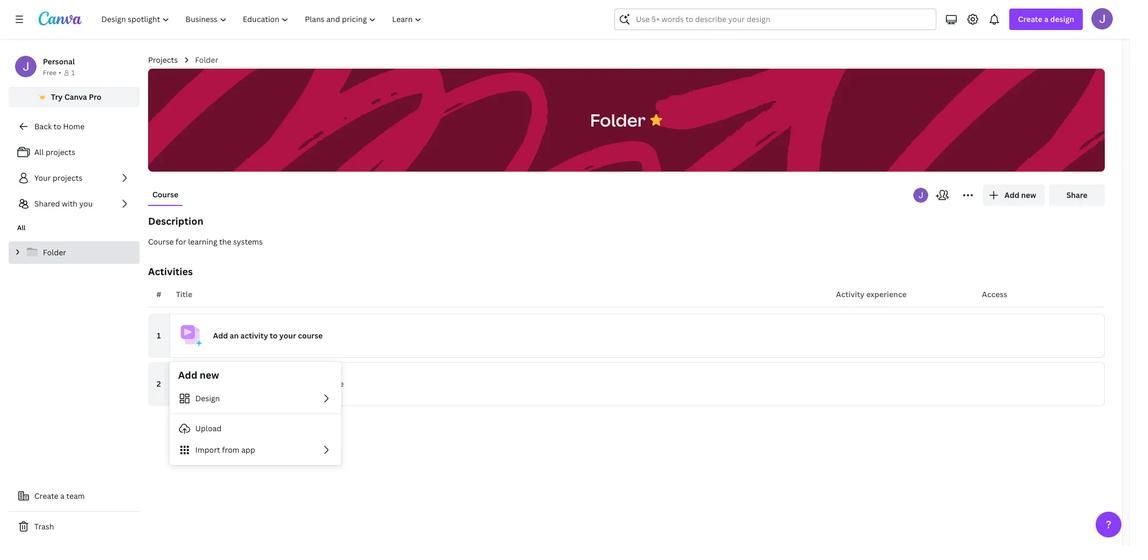 Task type: describe. For each thing, give the bounding box(es) containing it.
for
[[176, 237, 186, 247]]

learning
[[188, 237, 217, 247]]

activities
[[148, 265, 193, 278]]

personal
[[43, 56, 75, 67]]

an
[[230, 331, 239, 341]]

from
[[222, 445, 240, 455]]

a
[[60, 491, 64, 501]]

add new
[[178, 369, 219, 382]]

new
[[200, 369, 219, 382]]

create
[[34, 491, 58, 501]]

experience
[[867, 289, 907, 300]]

shared with you
[[34, 199, 93, 209]]

course inside dropdown button
[[298, 331, 323, 341]]

0 horizontal spatial folder link
[[9, 242, 140, 264]]

canva
[[64, 92, 87, 102]]

your projects
[[34, 173, 82, 183]]

free •
[[43, 68, 61, 77]]

to inside dropdown button
[[270, 331, 278, 341]]

course button
[[148, 185, 183, 205]]

next
[[244, 379, 260, 389]]

access
[[982, 289, 1008, 300]]

trash
[[34, 522, 54, 532]]

share
[[1067, 190, 1088, 200]]

design
[[195, 393, 220, 404]]

activity
[[836, 289, 865, 300]]

import from app button
[[170, 440, 341, 461]]

your
[[34, 173, 51, 183]]

add for add an activity to your course
[[213, 331, 228, 341]]

add the next activity to your course
[[213, 379, 344, 389]]

systems
[[233, 237, 263, 247]]

design button
[[170, 388, 341, 410]]

add an activity to your course
[[213, 331, 323, 341]]

create a team
[[34, 491, 85, 501]]

back to home link
[[9, 116, 140, 137]]

projects for all projects
[[46, 147, 75, 157]]

trash link
[[9, 516, 140, 538]]

folder button
[[585, 103, 651, 137]]

try canva pro button
[[9, 87, 140, 107]]

pro
[[89, 92, 101, 102]]

shared with you link
[[9, 193, 140, 215]]

folder inside folder link
[[43, 247, 66, 258]]

list containing all projects
[[9, 142, 140, 215]]

projects link
[[148, 54, 178, 66]]

your inside dropdown button
[[279, 331, 296, 341]]

you
[[79, 199, 93, 209]]

#
[[156, 289, 161, 300]]

1 vertical spatial activity
[[262, 379, 289, 389]]

try canva pro
[[51, 92, 101, 102]]

team
[[66, 491, 85, 501]]

import from app
[[195, 445, 255, 455]]

course for course for learning the systems
[[148, 237, 174, 247]]

all projects
[[34, 147, 75, 157]]

add for add new
[[178, 369, 197, 382]]



Task type: locate. For each thing, give the bounding box(es) containing it.
0 vertical spatial your
[[279, 331, 296, 341]]

add for add the next activity to your course
[[213, 379, 228, 389]]

activity inside dropdown button
[[240, 331, 268, 341]]

0 vertical spatial 1
[[71, 68, 75, 77]]

1 vertical spatial 1
[[157, 331, 161, 341]]

projects for your projects
[[53, 173, 82, 183]]

all
[[34, 147, 44, 157], [17, 223, 26, 232]]

folder link down shared with you link
[[9, 242, 140, 264]]

all inside "list"
[[34, 147, 44, 157]]

1 down #
[[157, 331, 161, 341]]

list
[[9, 142, 140, 215]]

1 vertical spatial folder
[[590, 108, 646, 131]]

folder link right projects link
[[195, 54, 218, 66]]

course
[[298, 331, 323, 341], [319, 379, 344, 389]]

title
[[176, 289, 192, 300]]

your
[[279, 331, 296, 341], [300, 379, 317, 389]]

all for all projects
[[34, 147, 44, 157]]

shared
[[34, 199, 60, 209]]

share button
[[1049, 185, 1105, 206]]

projects
[[46, 147, 75, 157], [53, 173, 82, 183]]

1 vertical spatial all
[[17, 223, 26, 232]]

1 right •
[[71, 68, 75, 77]]

back to home
[[34, 121, 85, 132]]

your projects link
[[9, 167, 140, 189]]

app
[[241, 445, 255, 455]]

0 vertical spatial course
[[298, 331, 323, 341]]

course
[[152, 189, 178, 200], [148, 237, 174, 247]]

0 vertical spatial activity
[[240, 331, 268, 341]]

activity right an
[[240, 331, 268, 341]]

add
[[213, 331, 228, 341], [178, 369, 197, 382], [213, 379, 228, 389]]

add left new
[[178, 369, 197, 382]]

2 vertical spatial folder
[[43, 247, 66, 258]]

course for learning the systems button
[[148, 236, 1105, 248]]

0 horizontal spatial 1
[[71, 68, 75, 77]]

upload button
[[170, 418, 341, 440]]

1 vertical spatial projects
[[53, 173, 82, 183]]

the right learning
[[219, 237, 231, 247]]

0 vertical spatial projects
[[46, 147, 75, 157]]

projects
[[148, 55, 178, 65]]

to
[[53, 121, 61, 132], [270, 331, 278, 341], [291, 379, 299, 389]]

0 horizontal spatial your
[[279, 331, 296, 341]]

1 vertical spatial course
[[319, 379, 344, 389]]

to right next
[[291, 379, 299, 389]]

2 horizontal spatial to
[[291, 379, 299, 389]]

folder for top folder link
[[195, 55, 218, 65]]

0 vertical spatial folder
[[195, 55, 218, 65]]

add inside dropdown button
[[213, 331, 228, 341]]

0 vertical spatial to
[[53, 121, 61, 132]]

2 horizontal spatial folder
[[590, 108, 646, 131]]

0 vertical spatial all
[[34, 147, 44, 157]]

1 vertical spatial course
[[148, 237, 174, 247]]

1 horizontal spatial your
[[300, 379, 317, 389]]

1 horizontal spatial 1
[[157, 331, 161, 341]]

top level navigation element
[[94, 9, 431, 30]]

projects right your in the top of the page
[[53, 173, 82, 183]]

add an activity to your course button
[[170, 314, 1105, 358]]

folder for folder button
[[590, 108, 646, 131]]

folder
[[195, 55, 218, 65], [590, 108, 646, 131], [43, 247, 66, 258]]

1 horizontal spatial folder
[[195, 55, 218, 65]]

all projects link
[[9, 142, 140, 163]]

0 horizontal spatial all
[[17, 223, 26, 232]]

2
[[157, 379, 161, 389]]

home
[[63, 121, 85, 132]]

course inside button
[[152, 189, 178, 200]]

course for learning the systems
[[148, 237, 263, 247]]

menu containing design
[[170, 388, 341, 461]]

1 horizontal spatial folder link
[[195, 54, 218, 66]]

1 vertical spatial folder link
[[9, 242, 140, 264]]

activity right next
[[262, 379, 289, 389]]

create a team button
[[9, 486, 140, 507]]

1 vertical spatial the
[[230, 379, 242, 389]]

0 vertical spatial course
[[152, 189, 178, 200]]

2 vertical spatial to
[[291, 379, 299, 389]]

activity
[[240, 331, 268, 341], [262, 379, 289, 389]]

the left next
[[230, 379, 242, 389]]

course for course
[[152, 189, 178, 200]]

all for all
[[17, 223, 26, 232]]

1 vertical spatial to
[[270, 331, 278, 341]]

1 vertical spatial your
[[300, 379, 317, 389]]

description
[[148, 215, 203, 228]]

try
[[51, 92, 63, 102]]

activity experience
[[836, 289, 907, 300]]

add left an
[[213, 331, 228, 341]]

menu
[[170, 388, 341, 461]]

0 vertical spatial the
[[219, 237, 231, 247]]

1 horizontal spatial all
[[34, 147, 44, 157]]

None search field
[[615, 9, 937, 30]]

0 vertical spatial folder link
[[195, 54, 218, 66]]

upload
[[195, 423, 222, 434]]

folder link
[[195, 54, 218, 66], [9, 242, 140, 264]]

0 horizontal spatial to
[[53, 121, 61, 132]]

the inside button
[[219, 237, 231, 247]]

folder inside folder button
[[590, 108, 646, 131]]

to right an
[[270, 331, 278, 341]]

back
[[34, 121, 52, 132]]

•
[[59, 68, 61, 77]]

the
[[219, 237, 231, 247], [230, 379, 242, 389]]

1
[[71, 68, 75, 77], [157, 331, 161, 341]]

course up description
[[152, 189, 178, 200]]

course left for
[[148, 237, 174, 247]]

add up design
[[213, 379, 228, 389]]

1 horizontal spatial to
[[270, 331, 278, 341]]

to right back
[[53, 121, 61, 132]]

with
[[62, 199, 77, 209]]

course inside button
[[148, 237, 174, 247]]

projects down back to home
[[46, 147, 75, 157]]

0 horizontal spatial folder
[[43, 247, 66, 258]]

free
[[43, 68, 56, 77]]

import
[[195, 445, 220, 455]]



Task type: vqa. For each thing, say whether or not it's contained in the screenshot.
Back to Home
yes



